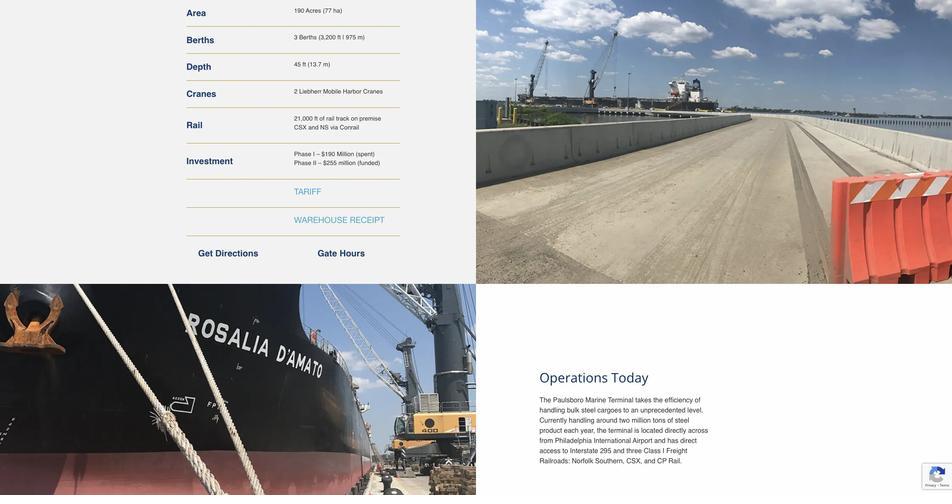 Task type: locate. For each thing, give the bounding box(es) containing it.
currently
[[540, 417, 567, 425]]

phase left $190
[[294, 151, 311, 158]]

of right tons
[[668, 417, 673, 425]]

i up ii
[[313, 151, 315, 158]]

1 vertical spatial to
[[563, 447, 568, 455]]

0 vertical spatial handling
[[540, 407, 565, 414]]

0 vertical spatial –
[[317, 151, 320, 158]]

0 vertical spatial million
[[339, 160, 356, 166]]

handling up currently
[[540, 407, 565, 414]]

0 horizontal spatial steel
[[582, 407, 596, 414]]

million inside the paulsboro marine terminal takes the efficiency of handling bulk steel cargoes to an unprecedented level. currently handling around two million tons of steel product each year, the terminal is located directly across from philadelphia international airport and has direct access to interstate 295 and three class i freight railroads: norfolk southern, csx, and cp rail.
[[632, 417, 651, 425]]

mobile
[[323, 88, 341, 95]]

m) right '975'
[[358, 34, 365, 41]]

acres
[[306, 7, 321, 14]]

terminal
[[608, 397, 634, 404]]

cargoes
[[598, 407, 622, 414]]

steel
[[582, 407, 596, 414], [675, 417, 690, 425]]

tariff
[[294, 187, 321, 196]]

premise
[[360, 115, 381, 122]]

handling
[[540, 407, 565, 414], [569, 417, 595, 425]]

21,000 ft of rail track on premise csx and ns via conrail
[[294, 115, 381, 131]]

level.
[[688, 407, 703, 414]]

i up cp
[[663, 447, 665, 455]]

1 phase from the top
[[294, 151, 311, 158]]

2 horizontal spatial of
[[695, 397, 701, 404]]

csx
[[294, 124, 307, 131]]

and inside 21,000 ft of rail track on premise csx and ns via conrail
[[308, 124, 319, 131]]

freight
[[667, 447, 688, 455]]

0 horizontal spatial to
[[563, 447, 568, 455]]

the
[[540, 397, 551, 404]]

2
[[294, 88, 298, 95]]

0 vertical spatial i
[[313, 151, 315, 158]]

1 vertical spatial ft
[[303, 61, 306, 68]]

area
[[186, 8, 206, 18]]

tons
[[653, 417, 666, 425]]

million down million
[[339, 160, 356, 166]]

hours
[[340, 249, 365, 259]]

an
[[631, 407, 639, 414]]

via
[[330, 124, 338, 131]]

investment
[[186, 156, 233, 166]]

million up is
[[632, 417, 651, 425]]

1 vertical spatial phase
[[294, 160, 311, 166]]

steel up directly
[[675, 417, 690, 425]]

i
[[313, 151, 315, 158], [663, 447, 665, 455]]

and left the ns
[[308, 124, 319, 131]]

handling up year,
[[569, 417, 595, 425]]

1 vertical spatial the
[[597, 427, 607, 435]]

million
[[339, 160, 356, 166], [632, 417, 651, 425]]

harbor
[[343, 88, 362, 95]]

|
[[343, 34, 344, 41]]

1 horizontal spatial cranes
[[363, 88, 383, 95]]

(13.7
[[308, 61, 322, 68]]

0 horizontal spatial the
[[597, 427, 607, 435]]

direct
[[681, 437, 697, 445]]

1 horizontal spatial m)
[[358, 34, 365, 41]]

of left rail
[[320, 115, 325, 122]]

steel down marine
[[582, 407, 596, 414]]

the
[[654, 397, 663, 404], [597, 427, 607, 435]]

to
[[624, 407, 629, 414], [563, 447, 568, 455]]

– up ii
[[317, 151, 320, 158]]

cranes down depth
[[186, 89, 216, 99]]

phase
[[294, 151, 311, 158], [294, 160, 311, 166]]

ft left | at top
[[338, 34, 341, 41]]

directly
[[665, 427, 687, 435]]

today
[[612, 369, 649, 386]]

1 horizontal spatial million
[[632, 417, 651, 425]]

45
[[294, 61, 301, 68]]

0 horizontal spatial ft
[[303, 61, 306, 68]]

bulk
[[567, 407, 580, 414]]

0 vertical spatial phase
[[294, 151, 311, 158]]

0 horizontal spatial i
[[313, 151, 315, 158]]

1 horizontal spatial to
[[624, 407, 629, 414]]

$255
[[323, 160, 337, 166]]

year,
[[581, 427, 595, 435]]

0 vertical spatial of
[[320, 115, 325, 122]]

2 vertical spatial ft
[[315, 115, 318, 122]]

class
[[644, 447, 661, 455]]

1 vertical spatial million
[[632, 417, 651, 425]]

ft inside 21,000 ft of rail track on premise csx and ns via conrail
[[315, 115, 318, 122]]

2 horizontal spatial ft
[[338, 34, 341, 41]]

berths right 3 at the left of the page
[[299, 34, 317, 41]]

the down the around
[[597, 427, 607, 435]]

0 horizontal spatial cranes
[[186, 89, 216, 99]]

1 horizontal spatial of
[[668, 417, 673, 425]]

depth
[[186, 62, 211, 72]]

of inside 21,000 ft of rail track on premise csx and ns via conrail
[[320, 115, 325, 122]]

– right ii
[[318, 160, 322, 166]]

warehouse receipt link
[[294, 215, 385, 225]]

cranes
[[363, 88, 383, 95], [186, 89, 216, 99]]

around
[[597, 417, 618, 425]]

get
[[198, 249, 213, 259]]

ns
[[320, 124, 329, 131]]

0 horizontal spatial million
[[339, 160, 356, 166]]

liebherr
[[299, 88, 322, 95]]

ft
[[338, 34, 341, 41], [303, 61, 306, 68], [315, 115, 318, 122]]

0 vertical spatial ft
[[338, 34, 341, 41]]

phase left ii
[[294, 160, 311, 166]]

1 horizontal spatial i
[[663, 447, 665, 455]]

–
[[317, 151, 320, 158], [318, 160, 322, 166]]

access
[[540, 447, 561, 455]]

0 vertical spatial m)
[[358, 34, 365, 41]]

1 horizontal spatial handling
[[569, 417, 595, 425]]

ft right 45
[[303, 61, 306, 68]]

3
[[294, 34, 298, 41]]

and down class
[[644, 458, 656, 465]]

to down philadelphia
[[563, 447, 568, 455]]

ft for 45 ft (13.7 m)
[[303, 61, 306, 68]]

2 liebherr mobile harbor cranes
[[294, 88, 383, 95]]

1 horizontal spatial steel
[[675, 417, 690, 425]]

m)
[[358, 34, 365, 41], [323, 61, 330, 68]]

2 phase from the top
[[294, 160, 311, 166]]

0 vertical spatial the
[[654, 397, 663, 404]]

the paulsboro marine terminal takes the efficiency of handling bulk steel cargoes to an unprecedented level. currently handling around two million tons of steel product each year, the terminal is located directly across from philadelphia international airport and has direct access to interstate 295 and three class i freight railroads: norfolk southern, csx, and cp rail.
[[540, 397, 708, 465]]

interstate
[[570, 447, 598, 455]]

to left the an
[[624, 407, 629, 414]]

cranes right harbor
[[363, 88, 383, 95]]

berths
[[299, 34, 317, 41], [186, 35, 214, 45]]

ft right 21,000
[[315, 115, 318, 122]]

1 vertical spatial m)
[[323, 61, 330, 68]]

m) right (13.7
[[323, 61, 330, 68]]

the up unprecedented
[[654, 397, 663, 404]]

terminal
[[609, 427, 633, 435]]

of
[[320, 115, 325, 122], [695, 397, 701, 404], [668, 417, 673, 425]]

and down international
[[613, 447, 625, 455]]

norfolk
[[572, 458, 594, 465]]

0 horizontal spatial of
[[320, 115, 325, 122]]

berths up depth
[[186, 35, 214, 45]]

1 vertical spatial i
[[663, 447, 665, 455]]

1 vertical spatial of
[[695, 397, 701, 404]]

1 horizontal spatial ft
[[315, 115, 318, 122]]

0 horizontal spatial m)
[[323, 61, 330, 68]]

of up "level."
[[695, 397, 701, 404]]

45 ft (13.7 m)
[[294, 61, 330, 68]]

marine
[[586, 397, 606, 404]]



Task type: describe. For each thing, give the bounding box(es) containing it.
southern,
[[595, 458, 625, 465]]

get directions
[[198, 249, 258, 259]]

2 vertical spatial of
[[668, 417, 673, 425]]

million
[[337, 151, 354, 158]]

three
[[627, 447, 642, 455]]

product
[[540, 427, 562, 435]]

(3,200
[[319, 34, 336, 41]]

operations today
[[540, 369, 649, 386]]

21,000
[[294, 115, 313, 122]]

has
[[668, 437, 679, 445]]

0 horizontal spatial berths
[[186, 35, 214, 45]]

3 berths (3,200 ft | 975 m)
[[294, 34, 365, 41]]

operations
[[540, 369, 608, 386]]

on
[[351, 115, 358, 122]]

1 horizontal spatial berths
[[299, 34, 317, 41]]

gate
[[318, 249, 337, 259]]

rail
[[186, 120, 203, 131]]

1 vertical spatial handling
[[569, 417, 595, 425]]

paulsboro
[[553, 397, 584, 404]]

warehouse
[[294, 215, 348, 225]]

million inside phase i – $190 million (spent) phase ii – $255 million (funded)
[[339, 160, 356, 166]]

efficiency
[[665, 397, 693, 404]]

across
[[688, 427, 708, 435]]

gate hours
[[318, 249, 365, 259]]

international
[[594, 437, 631, 445]]

located
[[641, 427, 663, 435]]

0 vertical spatial steel
[[582, 407, 596, 414]]

ha)
[[334, 7, 342, 14]]

cp
[[658, 458, 667, 465]]

i inside the paulsboro marine terminal takes the efficiency of handling bulk steel cargoes to an unprecedented level. currently handling around two million tons of steel product each year, the terminal is located directly across from philadelphia international airport and has direct access to interstate 295 and three class i freight railroads: norfolk southern, csx, and cp rail.
[[663, 447, 665, 455]]

is
[[635, 427, 639, 435]]

$190
[[322, 151, 335, 158]]

receipt
[[350, 215, 385, 225]]

two
[[620, 417, 630, 425]]

unprecedented
[[641, 407, 686, 414]]

takes
[[636, 397, 652, 404]]

rail
[[326, 115, 335, 122]]

(spent)
[[356, 151, 375, 158]]

i inside phase i – $190 million (spent) phase ii – $255 million (funded)
[[313, 151, 315, 158]]

1 vertical spatial –
[[318, 160, 322, 166]]

directions
[[215, 249, 258, 259]]

railroads:
[[540, 458, 570, 465]]

ft for 21,000 ft of rail track on premise csx and ns via conrail
[[315, 115, 318, 122]]

each
[[564, 427, 579, 435]]

(funded)
[[358, 160, 380, 166]]

phase i – $190 million (spent) phase ii – $255 million (funded)
[[294, 151, 380, 166]]

rail.
[[669, 458, 682, 465]]

tariff link
[[294, 187, 321, 196]]

conrail
[[340, 124, 359, 131]]

190 acres (77 ha)
[[294, 7, 342, 14]]

track
[[336, 115, 349, 122]]

philadelphia
[[555, 437, 592, 445]]

295
[[600, 447, 612, 455]]

975
[[346, 34, 356, 41]]

1 horizontal spatial the
[[654, 397, 663, 404]]

and up class
[[655, 437, 666, 445]]

1 vertical spatial steel
[[675, 417, 690, 425]]

csx,
[[627, 458, 642, 465]]

0 vertical spatial to
[[624, 407, 629, 414]]

190
[[294, 7, 304, 14]]

from
[[540, 437, 553, 445]]

warehouse receipt
[[294, 215, 385, 225]]

airport
[[633, 437, 653, 445]]

(77
[[323, 7, 332, 14]]

0 horizontal spatial handling
[[540, 407, 565, 414]]

ii
[[313, 160, 317, 166]]



Task type: vqa. For each thing, say whether or not it's contained in the screenshot.
steel to the bottom
yes



